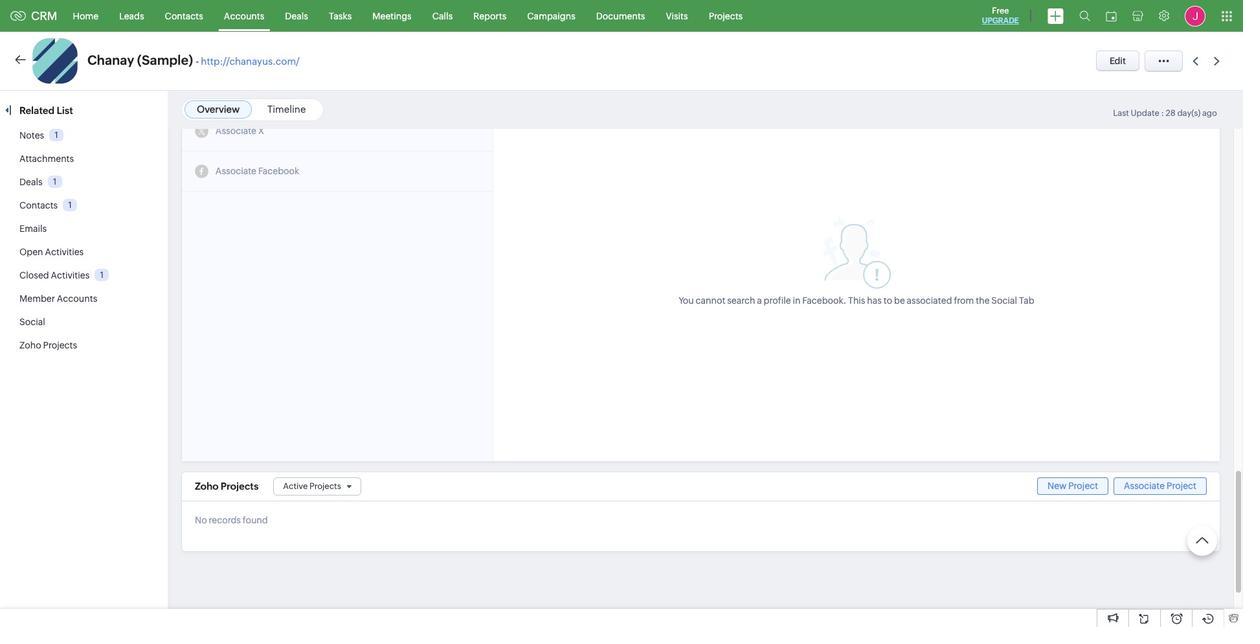 Task type: vqa. For each thing, say whether or not it's contained in the screenshot.
found
yes



Task type: describe. For each thing, give the bounding box(es) containing it.
1 vertical spatial contacts
[[19, 200, 58, 211]]

you
[[679, 295, 694, 305]]

open
[[19, 247, 43, 257]]

zoho projects link
[[19, 340, 77, 351]]

attachments link
[[19, 154, 74, 164]]

-
[[196, 56, 199, 67]]

reports link
[[463, 0, 517, 31]]

found
[[243, 515, 268, 525]]

next record image
[[1215, 57, 1223, 65]]

chanay (sample) - http://chanayus.com/
[[87, 52, 300, 67]]

0 vertical spatial contacts
[[165, 11, 203, 21]]

activities for open activities
[[45, 247, 84, 257]]

1 vertical spatial zoho projects
[[195, 481, 259, 492]]

http://chanayus.com/ link
[[201, 56, 300, 67]]

0 vertical spatial social
[[992, 295, 1018, 305]]

you cannot search a profile in facebook . this has to be associated from the social tab
[[679, 295, 1035, 305]]

related list
[[19, 105, 75, 116]]

1 horizontal spatial deals link
[[275, 0, 319, 31]]

2 vertical spatial associate
[[1125, 481, 1166, 491]]

create menu image
[[1048, 8, 1065, 24]]

deals inside 'link'
[[285, 11, 308, 21]]

visits
[[666, 11, 688, 21]]

calls link
[[422, 0, 463, 31]]

1 for notes
[[55, 130, 58, 140]]

in
[[793, 295, 801, 305]]

campaigns link
[[517, 0, 586, 31]]

meetings
[[373, 11, 412, 21]]

1 vertical spatial accounts
[[57, 294, 97, 304]]

associate facebook
[[216, 166, 300, 176]]

1 vertical spatial facebook
[[803, 295, 844, 305]]

open activities
[[19, 247, 84, 257]]

last
[[1114, 108, 1130, 118]]

social link
[[19, 317, 45, 327]]

notes
[[19, 130, 44, 141]]

home link
[[63, 0, 109, 31]]

home
[[73, 11, 99, 21]]

this
[[849, 295, 866, 305]]

tasks
[[329, 11, 352, 21]]

free upgrade
[[983, 6, 1020, 25]]

closed activities
[[19, 270, 90, 281]]

notes link
[[19, 130, 44, 141]]

chanay
[[87, 52, 134, 67]]

emails link
[[19, 224, 47, 234]]

project for new project
[[1069, 481, 1099, 491]]

attachments
[[19, 154, 74, 164]]

profile
[[764, 295, 791, 305]]

a
[[758, 295, 762, 305]]

1 for contacts
[[68, 200, 72, 210]]

1 for deals
[[53, 177, 57, 186]]

campaigns
[[528, 11, 576, 21]]

new
[[1048, 481, 1067, 491]]

last update : 28 day(s) ago
[[1114, 108, 1218, 118]]

calendar image
[[1107, 11, 1118, 21]]

search image
[[1080, 10, 1091, 21]]

crm link
[[10, 9, 57, 23]]

member accounts link
[[19, 294, 97, 304]]

leads link
[[109, 0, 155, 31]]

no records found
[[195, 515, 268, 525]]

emails
[[19, 224, 47, 234]]

active projects
[[283, 481, 341, 491]]

search element
[[1072, 0, 1099, 32]]

projects down social link
[[43, 340, 77, 351]]

ago
[[1203, 108, 1218, 118]]

list
[[57, 105, 73, 116]]

tab
[[1020, 295, 1035, 305]]

records
[[209, 515, 241, 525]]

projects inside field
[[310, 481, 341, 491]]

free
[[993, 6, 1010, 16]]

0 horizontal spatial zoho
[[19, 340, 41, 351]]

0 vertical spatial accounts
[[224, 11, 265, 21]]

closed
[[19, 270, 49, 281]]

edit
[[1110, 56, 1127, 66]]



Task type: locate. For each thing, give the bounding box(es) containing it.
projects
[[709, 11, 743, 21], [43, 340, 77, 351], [221, 481, 259, 492], [310, 481, 341, 491]]

1 vertical spatial associate
[[216, 166, 257, 176]]

no
[[195, 515, 207, 525]]

1 vertical spatial social
[[19, 317, 45, 327]]

1 project from the left
[[1069, 481, 1099, 491]]

1 horizontal spatial deals
[[285, 11, 308, 21]]

0 vertical spatial contacts link
[[155, 0, 214, 31]]

active
[[283, 481, 308, 491]]

1 vertical spatial activities
[[51, 270, 90, 281]]

previous record image
[[1193, 57, 1199, 65]]

social
[[992, 295, 1018, 305], [19, 317, 45, 327]]

0 horizontal spatial accounts
[[57, 294, 97, 304]]

1 horizontal spatial facebook
[[803, 295, 844, 305]]

activities up member accounts
[[51, 270, 90, 281]]

1 horizontal spatial social
[[992, 295, 1018, 305]]

timeline
[[268, 104, 306, 115]]

cannot
[[696, 295, 726, 305]]

0 vertical spatial deals
[[285, 11, 308, 21]]

zoho projects down social link
[[19, 340, 77, 351]]

0 horizontal spatial deals link
[[19, 177, 42, 187]]

overview
[[197, 104, 240, 115]]

associate project
[[1125, 481, 1197, 491]]

1 horizontal spatial zoho
[[195, 481, 219, 492]]

reports
[[474, 11, 507, 21]]

overview link
[[197, 104, 240, 115]]

project for associate project
[[1168, 481, 1197, 491]]

day(s)
[[1178, 108, 1201, 118]]

1 right notes
[[55, 130, 58, 140]]

http://chanayus.com/
[[201, 56, 300, 67]]

contacts up chanay (sample) - http://chanayus.com/
[[165, 11, 203, 21]]

1 horizontal spatial accounts
[[224, 11, 265, 21]]

search
[[728, 295, 756, 305]]

accounts
[[224, 11, 265, 21], [57, 294, 97, 304]]

0 vertical spatial associate
[[216, 126, 257, 136]]

deals left tasks
[[285, 11, 308, 21]]

0 vertical spatial zoho
[[19, 340, 41, 351]]

profile image
[[1186, 6, 1206, 26]]

facebook right in
[[803, 295, 844, 305]]

1 horizontal spatial contacts
[[165, 11, 203, 21]]

contacts link up chanay (sample) - http://chanayus.com/
[[155, 0, 214, 31]]

1 vertical spatial contacts link
[[19, 200, 58, 211]]

activities up the closed activities
[[45, 247, 84, 257]]

facebook down the x on the top
[[258, 166, 300, 176]]

contacts link
[[155, 0, 214, 31], [19, 200, 58, 211]]

associated
[[907, 295, 953, 305]]

accounts down the closed activities
[[57, 294, 97, 304]]

x
[[258, 126, 264, 136]]

associate for facebook
[[216, 166, 257, 176]]

has
[[868, 295, 882, 305]]

social down member
[[19, 317, 45, 327]]

social right the
[[992, 295, 1018, 305]]

project
[[1069, 481, 1099, 491], [1168, 481, 1197, 491]]

documents
[[597, 11, 646, 21]]

documents link
[[586, 0, 656, 31]]

zoho
[[19, 340, 41, 351], [195, 481, 219, 492]]

0 horizontal spatial zoho projects
[[19, 340, 77, 351]]

tasks link
[[319, 0, 362, 31]]

new project link
[[1038, 478, 1109, 495]]

crm
[[31, 9, 57, 23]]

zoho up no
[[195, 481, 219, 492]]

activities
[[45, 247, 84, 257], [51, 270, 90, 281]]

.
[[844, 295, 847, 305]]

associate project link
[[1114, 478, 1208, 495]]

create menu element
[[1041, 0, 1072, 31]]

projects right active
[[310, 481, 341, 491]]

:
[[1162, 108, 1165, 118]]

0 horizontal spatial contacts
[[19, 200, 58, 211]]

1 vertical spatial deals
[[19, 177, 42, 187]]

related
[[19, 105, 55, 116]]

visits link
[[656, 0, 699, 31]]

to
[[884, 295, 893, 305]]

meetings link
[[362, 0, 422, 31]]

1 for closed activities
[[100, 270, 104, 280]]

accounts link
[[214, 0, 275, 31]]

contacts up emails
[[19, 200, 58, 211]]

1 vertical spatial zoho
[[195, 481, 219, 492]]

deals link down the attachments at the top left of the page
[[19, 177, 42, 187]]

projects right visits link
[[709, 11, 743, 21]]

associate
[[216, 126, 257, 136], [216, 166, 257, 176], [1125, 481, 1166, 491]]

contacts
[[165, 11, 203, 21], [19, 200, 58, 211]]

28
[[1167, 108, 1176, 118]]

1 horizontal spatial zoho projects
[[195, 481, 259, 492]]

contacts link up emails
[[19, 200, 58, 211]]

2 project from the left
[[1168, 481, 1197, 491]]

zoho projects
[[19, 340, 77, 351], [195, 481, 259, 492]]

1 horizontal spatial contacts link
[[155, 0, 214, 31]]

1 vertical spatial deals link
[[19, 177, 42, 187]]

closed activities link
[[19, 270, 90, 281]]

deals
[[285, 11, 308, 21], [19, 177, 42, 187]]

0 horizontal spatial project
[[1069, 481, 1099, 491]]

0 horizontal spatial contacts link
[[19, 200, 58, 211]]

profile element
[[1178, 0, 1214, 31]]

the
[[977, 295, 990, 305]]

0 horizontal spatial social
[[19, 317, 45, 327]]

associate x
[[216, 126, 264, 136]]

1 down the attachments at the top left of the page
[[53, 177, 57, 186]]

zoho projects up records
[[195, 481, 259, 492]]

activities for closed activities
[[51, 270, 90, 281]]

1 horizontal spatial project
[[1168, 481, 1197, 491]]

member accounts
[[19, 294, 97, 304]]

accounts up http://chanayus.com/
[[224, 11, 265, 21]]

member
[[19, 294, 55, 304]]

0 vertical spatial activities
[[45, 247, 84, 257]]

timeline link
[[268, 104, 306, 115]]

0 vertical spatial deals link
[[275, 0, 319, 31]]

deals down the attachments at the top left of the page
[[19, 177, 42, 187]]

0 horizontal spatial facebook
[[258, 166, 300, 176]]

1 up the open activities on the top
[[68, 200, 72, 210]]

0 horizontal spatial deals
[[19, 177, 42, 187]]

0 vertical spatial facebook
[[258, 166, 300, 176]]

Active Projects field
[[274, 477, 361, 495]]

new project
[[1048, 481, 1099, 491]]

projects up no records found
[[221, 481, 259, 492]]

facebook
[[258, 166, 300, 176], [803, 295, 844, 305]]

edit button
[[1097, 51, 1140, 71]]

be
[[895, 295, 906, 305]]

leads
[[119, 11, 144, 21]]

upgrade
[[983, 16, 1020, 25]]

open activities link
[[19, 247, 84, 257]]

associate for x
[[216, 126, 257, 136]]

update
[[1132, 108, 1160, 118]]

from
[[955, 295, 975, 305]]

0 vertical spatial zoho projects
[[19, 340, 77, 351]]

1
[[55, 130, 58, 140], [53, 177, 57, 186], [68, 200, 72, 210], [100, 270, 104, 280]]

projects link
[[699, 0, 754, 31]]

calls
[[433, 11, 453, 21]]

(sample)
[[137, 52, 193, 67]]

1 right the closed activities
[[100, 270, 104, 280]]

deals link left tasks
[[275, 0, 319, 31]]

zoho down social link
[[19, 340, 41, 351]]



